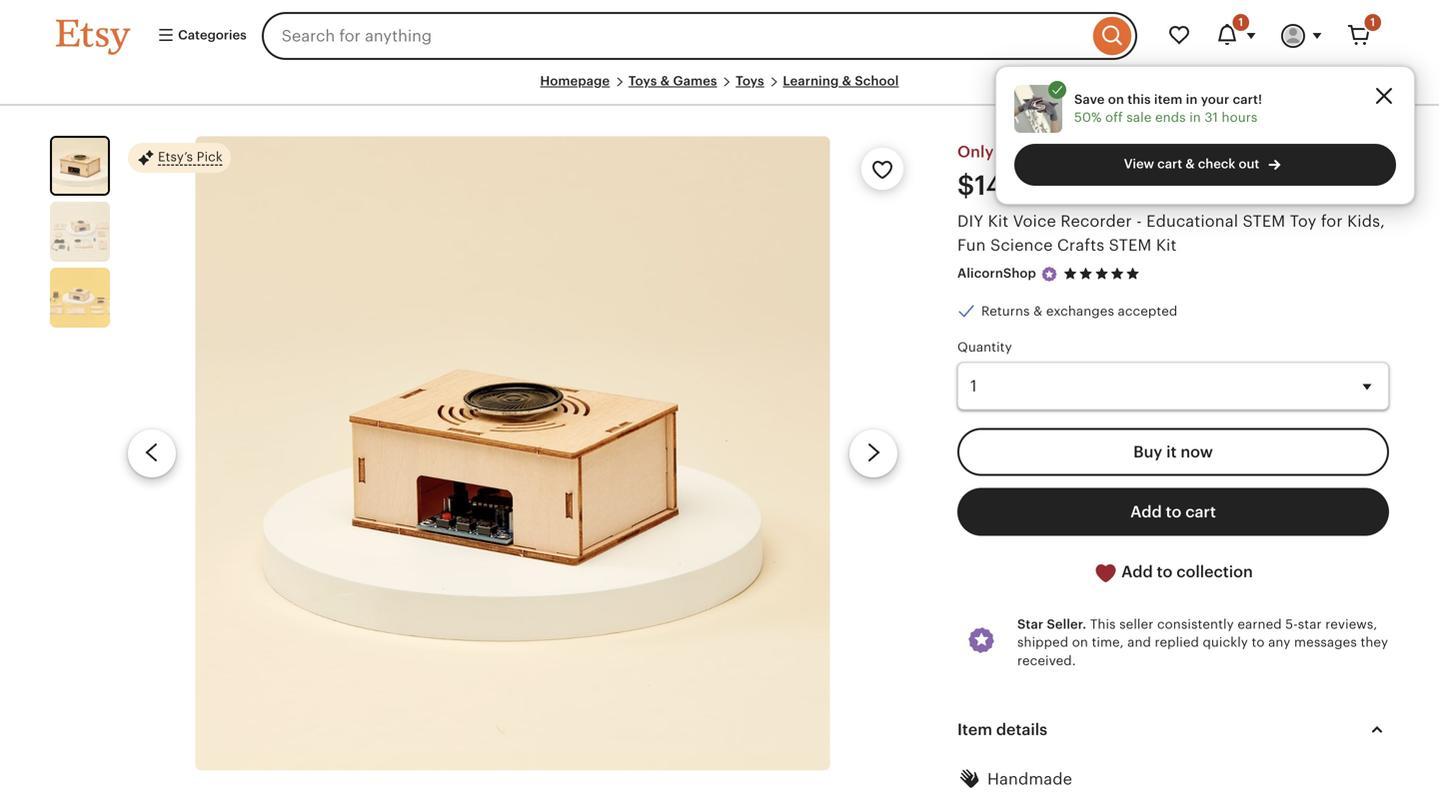 Task type: describe. For each thing, give the bounding box(es) containing it.
check
[[1198, 156, 1236, 171]]

buy it now button
[[958, 429, 1389, 477]]

only 3 left and in 20+ carts $14.00
[[958, 143, 1166, 201]]

1 inside dropdown button
[[1239, 16, 1243, 28]]

returns & exchanges accepted
[[982, 304, 1178, 319]]

details
[[996, 721, 1048, 739]]

for
[[1321, 212, 1343, 230]]

replied
[[1155, 635, 1199, 650]]

in for 50%
[[1186, 92, 1198, 107]]

on inside this seller consistently earned 5-star reviews, shipped on time, and replied quickly to any messages they received.
[[1072, 635, 1088, 650]]

this
[[1128, 92, 1151, 107]]

item details
[[958, 721, 1048, 739]]

etsy's pick button
[[128, 142, 231, 174]]

star
[[1018, 617, 1044, 632]]

1 link
[[1335, 12, 1383, 60]]

science
[[991, 236, 1053, 254]]

0 horizontal spatial kit
[[988, 212, 1009, 230]]

voice
[[1013, 212, 1056, 230]]

0 vertical spatial stem
[[1243, 212, 1286, 230]]

1 vertical spatial kit
[[1156, 236, 1177, 254]]

& for returns & exchanges accepted
[[1034, 304, 1043, 319]]

consistently
[[1157, 617, 1234, 632]]

add to cart
[[1131, 504, 1216, 522]]

diy
[[958, 212, 984, 230]]

now
[[1181, 444, 1213, 462]]

carts
[[1127, 143, 1166, 161]]

diy kit voice recorder educational stem toy for kids fun image 3 image
[[50, 268, 110, 328]]

recorder
[[1061, 212, 1132, 230]]

exchanges
[[1046, 304, 1115, 319]]

& for learning & school
[[842, 73, 852, 88]]

add to collection
[[1118, 563, 1253, 581]]

homepage link
[[540, 73, 610, 88]]

menu bar containing homepage
[[56, 72, 1383, 106]]

to inside this seller consistently earned 5-star reviews, shipped on time, and replied quickly to any messages they received.
[[1252, 635, 1265, 650]]

educational
[[1147, 212, 1239, 230]]

off
[[1106, 110, 1123, 125]]

etsy's
[[158, 150, 193, 165]]

save on this item in your cart! 50% off sale ends in 31 hours
[[1075, 92, 1263, 125]]

and inside only 3 left and in 20+ carts $14.00
[[1042, 143, 1071, 161]]

to for collection
[[1157, 563, 1173, 581]]

$14.00
[[958, 170, 1048, 201]]

quantity
[[958, 340, 1012, 355]]

3
[[998, 143, 1008, 161]]

view cart & check out
[[1124, 156, 1260, 171]]

seller
[[1120, 617, 1154, 632]]

shipped
[[1018, 635, 1069, 650]]

pick
[[197, 150, 223, 165]]

returns
[[982, 304, 1030, 319]]

ends
[[1155, 110, 1186, 125]]

toys for toys & games
[[629, 73, 657, 88]]

only
[[958, 143, 994, 161]]

buy it now
[[1134, 444, 1213, 462]]

it
[[1167, 444, 1177, 462]]

accepted
[[1118, 304, 1178, 319]]

earned
[[1238, 617, 1282, 632]]

add for add to cart
[[1131, 504, 1162, 522]]

add to collection button
[[958, 548, 1389, 598]]

alicornshop link
[[958, 266, 1037, 281]]

learning & school link
[[783, 73, 899, 88]]

received.
[[1018, 654, 1076, 669]]

sale
[[1127, 110, 1152, 125]]



Task type: vqa. For each thing, say whether or not it's contained in the screenshot.
By
no



Task type: locate. For each thing, give the bounding box(es) containing it.
to left collection
[[1157, 563, 1173, 581]]

cart!
[[1233, 92, 1263, 107]]

0 vertical spatial and
[[1042, 143, 1071, 161]]

toys for toys link
[[736, 73, 764, 88]]

1 horizontal spatial on
[[1108, 92, 1125, 107]]

they
[[1361, 635, 1389, 650]]

2 vertical spatial to
[[1252, 635, 1265, 650]]

add up seller on the right bottom of the page
[[1122, 563, 1153, 581]]

Search for anything text field
[[262, 12, 1089, 60]]

31
[[1205, 110, 1218, 125]]

categories
[[175, 27, 247, 42]]

& left the "games" on the top left of the page
[[660, 73, 670, 88]]

1 horizontal spatial diy kit voice recorder educational stem toy for kids fun image 1 image
[[195, 136, 830, 771]]

1 horizontal spatial kit
[[1156, 236, 1177, 254]]

& left "school"
[[842, 73, 852, 88]]

this seller consistently earned 5-star reviews, shipped on time, and replied quickly to any messages they received.
[[1018, 617, 1389, 669]]

add
[[1131, 504, 1162, 522], [1122, 563, 1153, 581]]

and down seller on the right bottom of the page
[[1128, 635, 1151, 650]]

this
[[1090, 617, 1116, 632]]

20+
[[1093, 143, 1123, 161]]

games
[[673, 73, 717, 88]]

add inside button
[[1131, 504, 1162, 522]]

1 vertical spatial on
[[1072, 635, 1088, 650]]

&
[[660, 73, 670, 88], [842, 73, 852, 88], [1186, 156, 1195, 171], [1034, 304, 1043, 319]]

fun
[[958, 236, 986, 254]]

collection
[[1177, 563, 1253, 581]]

0 vertical spatial cart
[[1158, 156, 1183, 171]]

1 horizontal spatial and
[[1128, 635, 1151, 650]]

-
[[1137, 212, 1142, 230]]

in right item at the right
[[1186, 92, 1198, 107]]

0 vertical spatial kit
[[988, 212, 1009, 230]]

cart right view
[[1158, 156, 1183, 171]]

toys link
[[736, 73, 764, 88]]

to down 'earned'
[[1252, 635, 1265, 650]]

out
[[1239, 156, 1260, 171]]

view
[[1124, 156, 1155, 171]]

1 horizontal spatial toys
[[736, 73, 764, 88]]

to inside the "add to cart" button
[[1166, 504, 1182, 522]]

2 toys from the left
[[736, 73, 764, 88]]

school
[[855, 73, 899, 88]]

1 vertical spatial to
[[1157, 563, 1173, 581]]

0 vertical spatial in
[[1186, 92, 1198, 107]]

5-
[[1286, 617, 1298, 632]]

1 horizontal spatial stem
[[1243, 212, 1286, 230]]

1 button
[[1204, 12, 1269, 60]]

1 horizontal spatial 1
[[1371, 16, 1375, 28]]

1
[[1239, 16, 1243, 28], [1371, 16, 1375, 28]]

and inside this seller consistently earned 5-star reviews, shipped on time, and replied quickly to any messages they received.
[[1128, 635, 1151, 650]]

star
[[1298, 617, 1322, 632]]

to down the buy it now button
[[1166, 504, 1182, 522]]

& right returns
[[1034, 304, 1043, 319]]

0 horizontal spatial 1
[[1239, 16, 1243, 28]]

reviews,
[[1326, 617, 1378, 632]]

alicornshop
[[958, 266, 1037, 281]]

2 vertical spatial in
[[1075, 143, 1089, 161]]

add inside button
[[1122, 563, 1153, 581]]

toy
[[1290, 212, 1317, 230]]

toys
[[629, 73, 657, 88], [736, 73, 764, 88]]

on
[[1108, 92, 1125, 107], [1072, 635, 1088, 650]]

in
[[1186, 92, 1198, 107], [1190, 110, 1201, 125], [1075, 143, 1089, 161]]

toys & games
[[629, 73, 717, 88]]

in left 31
[[1190, 110, 1201, 125]]

item details button
[[940, 706, 1407, 754]]

item
[[1154, 92, 1183, 107]]

cart down now
[[1186, 504, 1216, 522]]

kit
[[988, 212, 1009, 230], [1156, 236, 1177, 254]]

0 vertical spatial on
[[1108, 92, 1125, 107]]

1 1 from the left
[[1239, 16, 1243, 28]]

and
[[1042, 143, 1071, 161], [1128, 635, 1151, 650]]

handmade
[[988, 771, 1073, 789]]

stem down -
[[1109, 236, 1152, 254]]

1 vertical spatial add
[[1122, 563, 1153, 581]]

kids,
[[1348, 212, 1385, 230]]

homepage
[[540, 73, 610, 88]]

cart inside button
[[1186, 504, 1216, 522]]

view cart & check out link
[[1015, 144, 1396, 186]]

add for add to collection
[[1122, 563, 1153, 581]]

and right left
[[1042, 143, 1071, 161]]

0 horizontal spatial cart
[[1158, 156, 1183, 171]]

crafts
[[1057, 236, 1105, 254]]

toys left the "games" on the top left of the page
[[629, 73, 657, 88]]

0 vertical spatial to
[[1166, 504, 1182, 522]]

seller.
[[1047, 617, 1087, 632]]

0 horizontal spatial and
[[1042, 143, 1071, 161]]

item
[[958, 721, 993, 739]]

messages
[[1294, 635, 1357, 650]]

left
[[1012, 143, 1038, 161]]

kit right diy
[[988, 212, 1009, 230]]

0 vertical spatial add
[[1131, 504, 1162, 522]]

to for cart
[[1166, 504, 1182, 522]]

stem left the toy at the right
[[1243, 212, 1286, 230]]

1 vertical spatial and
[[1128, 635, 1151, 650]]

menu bar
[[56, 72, 1383, 106]]

quickly
[[1203, 635, 1248, 650]]

0 horizontal spatial diy kit voice recorder educational stem toy for kids fun image 1 image
[[52, 138, 108, 194]]

to inside add to collection button
[[1157, 563, 1173, 581]]

learning & school
[[783, 73, 899, 88]]

diy kit voice recorder educational stem toy for kids fun image 2 image
[[50, 202, 110, 262]]

in inside only 3 left and in 20+ carts $14.00
[[1075, 143, 1089, 161]]

star seller.
[[1018, 617, 1087, 632]]

1 vertical spatial stem
[[1109, 236, 1152, 254]]

categories banner
[[20, 0, 1419, 72]]

learning
[[783, 73, 839, 88]]

none search field inside categories banner
[[262, 12, 1138, 60]]

etsy's pick
[[158, 150, 223, 165]]

categories button
[[142, 18, 256, 54]]

0 horizontal spatial toys
[[629, 73, 657, 88]]

add down buy
[[1131, 504, 1162, 522]]

your
[[1201, 92, 1230, 107]]

star_seller image
[[1040, 265, 1058, 283]]

None search field
[[262, 12, 1138, 60]]

& for toys & games
[[660, 73, 670, 88]]

stem
[[1243, 212, 1286, 230], [1109, 236, 1152, 254]]

on down seller.
[[1072, 635, 1088, 650]]

0 horizontal spatial stem
[[1109, 236, 1152, 254]]

any
[[1269, 635, 1291, 650]]

on inside the save on this item in your cart! 50% off sale ends in 31 hours
[[1108, 92, 1125, 107]]

save
[[1075, 92, 1105, 107]]

1 toys from the left
[[629, 73, 657, 88]]

in for $14.00
[[1075, 143, 1089, 161]]

50%
[[1075, 110, 1102, 125]]

time,
[[1092, 635, 1124, 650]]

toys down categories banner
[[736, 73, 764, 88]]

2 1 from the left
[[1371, 16, 1375, 28]]

to
[[1166, 504, 1182, 522], [1157, 563, 1173, 581], [1252, 635, 1265, 650]]

in left the 20+
[[1075, 143, 1089, 161]]

1 vertical spatial cart
[[1186, 504, 1216, 522]]

add to cart button
[[958, 489, 1389, 536]]

1 horizontal spatial cart
[[1186, 504, 1216, 522]]

cart
[[1158, 156, 1183, 171], [1186, 504, 1216, 522]]

toys & games link
[[629, 73, 717, 88]]

buy
[[1134, 444, 1163, 462]]

on up off
[[1108, 92, 1125, 107]]

1 vertical spatial in
[[1190, 110, 1201, 125]]

kit down educational
[[1156, 236, 1177, 254]]

hours
[[1222, 110, 1258, 125]]

diy kit voice recorder educational stem toy for kids fun image 1 image
[[195, 136, 830, 771], [52, 138, 108, 194]]

& left check
[[1186, 156, 1195, 171]]

diy kit voice recorder - educational stem toy for kids, fun science crafts stem kit
[[958, 212, 1385, 254]]

0 horizontal spatial on
[[1072, 635, 1088, 650]]



